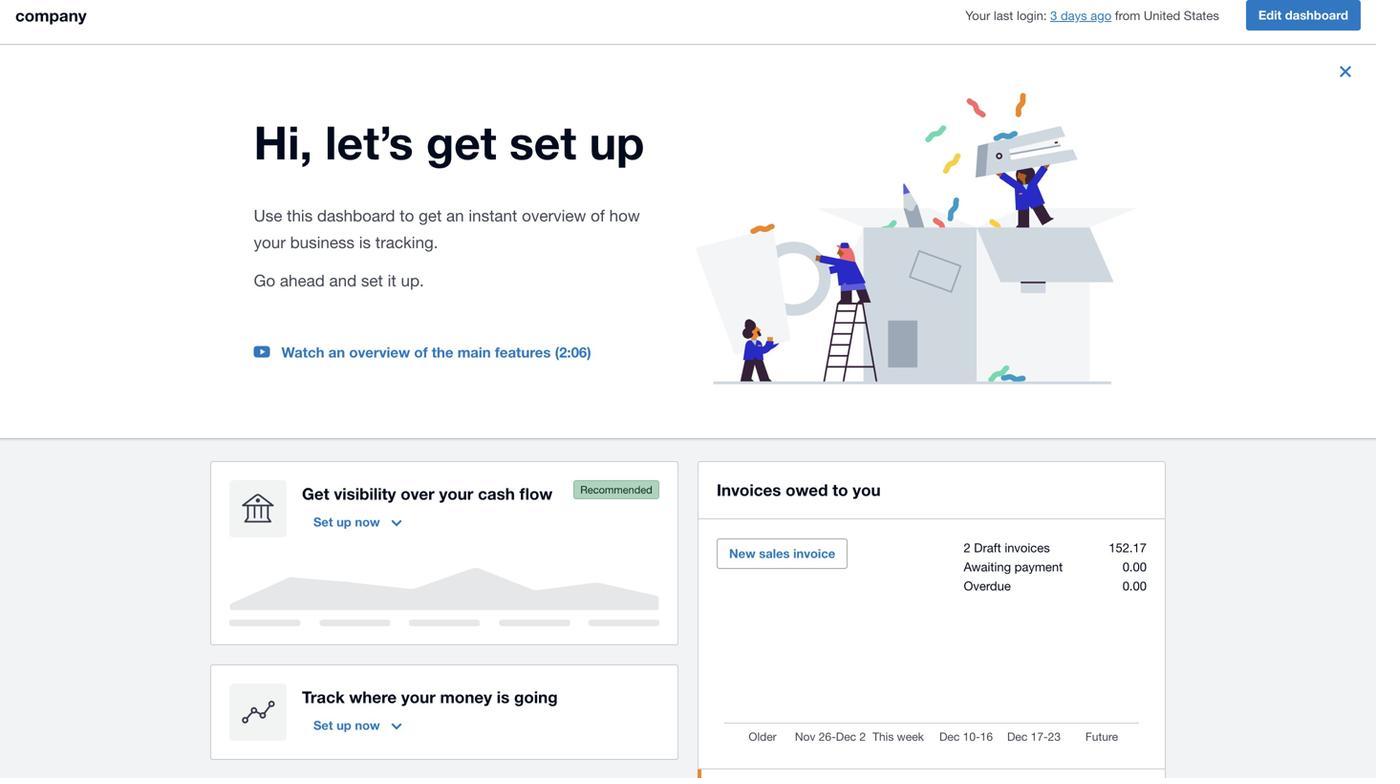 Task type: describe. For each thing, give the bounding box(es) containing it.
track where your money is going
[[302, 688, 558, 707]]

3 days ago button
[[1051, 8, 1112, 23]]

the
[[432, 344, 454, 361]]

ahead
[[280, 271, 325, 290]]

tracking.
[[375, 233, 438, 252]]

1 vertical spatial of
[[414, 344, 428, 361]]

up for "set up now" button associated with banking icon
[[337, 515, 351, 530]]

to inside use this dashboard to get an instant overview of how your business is tracking.
[[400, 207, 414, 225]]

2 draft invoices link
[[964, 541, 1050, 556]]

overdue link
[[964, 579, 1011, 594]]

sales
[[759, 547, 790, 562]]

days
[[1061, 8, 1087, 23]]

money
[[440, 688, 492, 707]]

set up now for "set up now" button for "track money icon"
[[313, 719, 380, 734]]

going
[[514, 688, 558, 707]]

0.00 for overdue
[[1123, 579, 1147, 594]]

an inside use this dashboard to get an instant overview of how your business is tracking.
[[446, 207, 464, 225]]

track money icon image
[[229, 684, 287, 742]]

set for it
[[361, 271, 383, 290]]

up.
[[401, 271, 424, 290]]

last
[[994, 8, 1013, 23]]

edit dashboard button
[[1246, 0, 1361, 31]]

how
[[609, 207, 640, 225]]

awaiting payment
[[964, 560, 1063, 575]]

new sales invoice button
[[717, 539, 848, 570]]

edit
[[1259, 8, 1282, 22]]

2 horizontal spatial your
[[439, 485, 474, 504]]

close image
[[1330, 56, 1361, 87]]

is inside use this dashboard to get an instant overview of how your business is tracking.
[[359, 233, 371, 252]]

invoice
[[793, 547, 836, 562]]

dashboard inside use this dashboard to get an instant overview of how your business is tracking.
[[317, 207, 395, 225]]

0 vertical spatial get
[[426, 115, 497, 170]]

this
[[287, 207, 313, 225]]

cash
[[478, 485, 515, 504]]

152.17
[[1109, 541, 1147, 556]]

set up now button for banking icon
[[302, 508, 413, 538]]

get inside use this dashboard to get an instant overview of how your business is tracking.
[[419, 207, 442, 225]]

cartoon office workers image
[[695, 93, 1137, 385]]

1 horizontal spatial to
[[833, 481, 848, 500]]

and
[[329, 271, 357, 290]]

features
[[495, 344, 551, 361]]

set for "track money icon"
[[313, 719, 333, 734]]

dashboard inside button
[[1285, 8, 1349, 22]]

visibility
[[334, 485, 396, 504]]

watch an overview of the main features (2:06) button
[[281, 344, 591, 361]]

watch
[[281, 344, 324, 361]]

1 horizontal spatial is
[[497, 688, 510, 707]]

it
[[388, 271, 396, 290]]

flow
[[520, 485, 553, 504]]

payment
[[1015, 560, 1063, 575]]

united
[[1144, 8, 1181, 23]]

go ahead and set it up.
[[254, 271, 424, 290]]

go
[[254, 271, 275, 290]]

invoices
[[717, 481, 781, 500]]

1 horizontal spatial your
[[401, 688, 436, 707]]

get visibility over your cash flow
[[302, 485, 553, 504]]

track
[[302, 688, 345, 707]]



Task type: locate. For each thing, give the bounding box(es) containing it.
0 horizontal spatial to
[[400, 207, 414, 225]]

now down where
[[355, 719, 380, 734]]

2 vertical spatial your
[[401, 688, 436, 707]]

0.00
[[1123, 560, 1147, 575], [1123, 579, 1147, 594]]

new sales invoice
[[729, 547, 836, 562]]

0 horizontal spatial set
[[361, 271, 383, 290]]

1 set up now from the top
[[313, 515, 380, 530]]

0 vertical spatial set
[[313, 515, 333, 530]]

set up now down track
[[313, 719, 380, 734]]

up down visibility
[[337, 515, 351, 530]]

now down visibility
[[355, 515, 380, 530]]

set up now for "set up now" button associated with banking icon
[[313, 515, 380, 530]]

watch an overview of the main features (2:06)
[[281, 344, 591, 361]]

an
[[446, 207, 464, 225], [328, 344, 345, 361]]

2 vertical spatial up
[[337, 719, 351, 734]]

hi, let's get set up
[[254, 115, 645, 170]]

of left how
[[591, 207, 605, 225]]

is
[[359, 233, 371, 252], [497, 688, 510, 707]]

2 now from the top
[[355, 719, 380, 734]]

0 vertical spatial your
[[254, 233, 286, 252]]

set up now button down visibility
[[302, 508, 413, 538]]

your right over
[[439, 485, 474, 504]]

0.00 link for awaiting payment
[[1123, 560, 1147, 575]]

up
[[589, 115, 645, 170], [337, 515, 351, 530], [337, 719, 351, 734]]

overview
[[522, 207, 586, 225], [349, 344, 410, 361]]

edit dashboard
[[1259, 8, 1349, 22]]

2
[[964, 541, 971, 556]]

0 horizontal spatial of
[[414, 344, 428, 361]]

0 vertical spatial of
[[591, 207, 605, 225]]

0 horizontal spatial your
[[254, 233, 286, 252]]

2 set from the top
[[313, 719, 333, 734]]

1 vertical spatial an
[[328, 344, 345, 361]]

instant
[[469, 207, 517, 225]]

3
[[1051, 8, 1057, 23]]

set down get
[[313, 515, 333, 530]]

0 vertical spatial an
[[446, 207, 464, 225]]

1 vertical spatial now
[[355, 719, 380, 734]]

states
[[1184, 8, 1219, 23]]

now for "set up now" button associated with banking icon
[[355, 515, 380, 530]]

set up now
[[313, 515, 380, 530], [313, 719, 380, 734]]

1 horizontal spatial dashboard
[[1285, 8, 1349, 22]]

1 now from the top
[[355, 515, 380, 530]]

is left tracking.
[[359, 233, 371, 252]]

up up how
[[589, 115, 645, 170]]

of inside use this dashboard to get an instant overview of how your business is tracking.
[[591, 207, 605, 225]]

get up tracking.
[[419, 207, 442, 225]]

your
[[254, 233, 286, 252], [439, 485, 474, 504], [401, 688, 436, 707]]

set up now button down where
[[302, 711, 413, 742]]

your last login: 3 days ago from united states
[[966, 8, 1219, 23]]

get
[[302, 485, 329, 504]]

is left going at the left bottom of page
[[497, 688, 510, 707]]

overview right the instant
[[522, 207, 586, 225]]

set left it
[[361, 271, 383, 290]]

1 horizontal spatial set
[[509, 115, 577, 170]]

set up now button
[[302, 508, 413, 538], [302, 711, 413, 742]]

hi,
[[254, 115, 312, 170]]

dashboard
[[1285, 8, 1349, 22], [317, 207, 395, 225]]

set
[[313, 515, 333, 530], [313, 719, 333, 734]]

0.00 for awaiting payment
[[1123, 560, 1147, 575]]

get up the instant
[[426, 115, 497, 170]]

awaiting payment link
[[964, 560, 1063, 575]]

set for banking icon
[[313, 515, 333, 530]]

1 vertical spatial dashboard
[[317, 207, 395, 225]]

0 vertical spatial set
[[509, 115, 577, 170]]

get
[[426, 115, 497, 170], [419, 207, 442, 225]]

overview left the
[[349, 344, 410, 361]]

0 horizontal spatial an
[[328, 344, 345, 361]]

1 vertical spatial 0.00
[[1123, 579, 1147, 594]]

up down track
[[337, 719, 351, 734]]

owed
[[786, 481, 828, 500]]

0 vertical spatial set up now button
[[302, 508, 413, 538]]

2 0.00 link from the top
[[1123, 579, 1147, 594]]

to up tracking.
[[400, 207, 414, 225]]

recommended icon image
[[573, 481, 659, 500]]

1 0.00 from the top
[[1123, 560, 1147, 575]]

0 vertical spatial up
[[589, 115, 645, 170]]

banking preview line graph image
[[229, 569, 659, 627]]

your
[[966, 8, 990, 23]]

1 vertical spatial get
[[419, 207, 442, 225]]

0 vertical spatial 0.00
[[1123, 560, 1147, 575]]

you
[[853, 481, 881, 500]]

1 vertical spatial is
[[497, 688, 510, 707]]

0 horizontal spatial overview
[[349, 344, 410, 361]]

invoices owed to you
[[717, 481, 881, 500]]

0 vertical spatial set up now
[[313, 515, 380, 530]]

ago
[[1091, 8, 1112, 23]]

0 vertical spatial 0.00 link
[[1123, 560, 1147, 575]]

company
[[15, 6, 87, 25]]

of left the
[[414, 344, 428, 361]]

2 0.00 from the top
[[1123, 579, 1147, 594]]

your inside use this dashboard to get an instant overview of how your business is tracking.
[[254, 233, 286, 252]]

up for "set up now" button for "track money icon"
[[337, 719, 351, 734]]

use this dashboard to get an instant overview of how your business is tracking.
[[254, 207, 640, 252]]

set up now button for "track money icon"
[[302, 711, 413, 742]]

0.00 link for overdue
[[1123, 579, 1147, 594]]

dashboard right edit
[[1285, 8, 1349, 22]]

now for "set up now" button for "track money icon"
[[355, 719, 380, 734]]

your right where
[[401, 688, 436, 707]]

draft
[[974, 541, 1001, 556]]

of
[[591, 207, 605, 225], [414, 344, 428, 361]]

main
[[458, 344, 491, 361]]

invoices owed to you link
[[717, 477, 881, 504]]

set down track
[[313, 719, 333, 734]]

to
[[400, 207, 414, 225], [833, 481, 848, 500]]

set up now down visibility
[[313, 515, 380, 530]]

set up the instant
[[509, 115, 577, 170]]

0 vertical spatial now
[[355, 515, 380, 530]]

invoices
[[1005, 541, 1050, 556]]

set
[[509, 115, 577, 170], [361, 271, 383, 290]]

1 vertical spatial set up now button
[[302, 711, 413, 742]]

an right 'watch'
[[328, 344, 345, 361]]

1 vertical spatial set up now
[[313, 719, 380, 734]]

2 set up now from the top
[[313, 719, 380, 734]]

2 draft invoices
[[964, 541, 1050, 556]]

let's
[[325, 115, 413, 170]]

banking icon image
[[229, 481, 287, 538]]

152.17 link
[[1109, 541, 1147, 556]]

from
[[1115, 8, 1141, 23]]

0 horizontal spatial is
[[359, 233, 371, 252]]

business
[[290, 233, 355, 252]]

over
[[401, 485, 435, 504]]

1 set from the top
[[313, 515, 333, 530]]

dashboard up business
[[317, 207, 395, 225]]

1 horizontal spatial an
[[446, 207, 464, 225]]

set for up
[[509, 115, 577, 170]]

1 vertical spatial up
[[337, 515, 351, 530]]

1 horizontal spatial overview
[[522, 207, 586, 225]]

new
[[729, 547, 756, 562]]

use
[[254, 207, 282, 225]]

overview inside use this dashboard to get an instant overview of how your business is tracking.
[[522, 207, 586, 225]]

1 horizontal spatial of
[[591, 207, 605, 225]]

1 vertical spatial your
[[439, 485, 474, 504]]

0 horizontal spatial dashboard
[[317, 207, 395, 225]]

0 vertical spatial to
[[400, 207, 414, 225]]

0 vertical spatial overview
[[522, 207, 586, 225]]

0 vertical spatial is
[[359, 233, 371, 252]]

where
[[349, 688, 397, 707]]

awaiting
[[964, 560, 1011, 575]]

2 set up now button from the top
[[302, 711, 413, 742]]

(2:06)
[[555, 344, 591, 361]]

an left the instant
[[446, 207, 464, 225]]

1 vertical spatial to
[[833, 481, 848, 500]]

1 vertical spatial 0.00 link
[[1123, 579, 1147, 594]]

1 vertical spatial set
[[361, 271, 383, 290]]

your down use
[[254, 233, 286, 252]]

1 vertical spatial set
[[313, 719, 333, 734]]

0.00 link
[[1123, 560, 1147, 575], [1123, 579, 1147, 594]]

0 vertical spatial dashboard
[[1285, 8, 1349, 22]]

1 0.00 link from the top
[[1123, 560, 1147, 575]]

to left you
[[833, 481, 848, 500]]

now
[[355, 515, 380, 530], [355, 719, 380, 734]]

1 vertical spatial overview
[[349, 344, 410, 361]]

overdue
[[964, 579, 1011, 594]]

login:
[[1017, 8, 1047, 23]]

1 set up now button from the top
[[302, 508, 413, 538]]



Task type: vqa. For each thing, say whether or not it's contained in the screenshot.
middle up
yes



